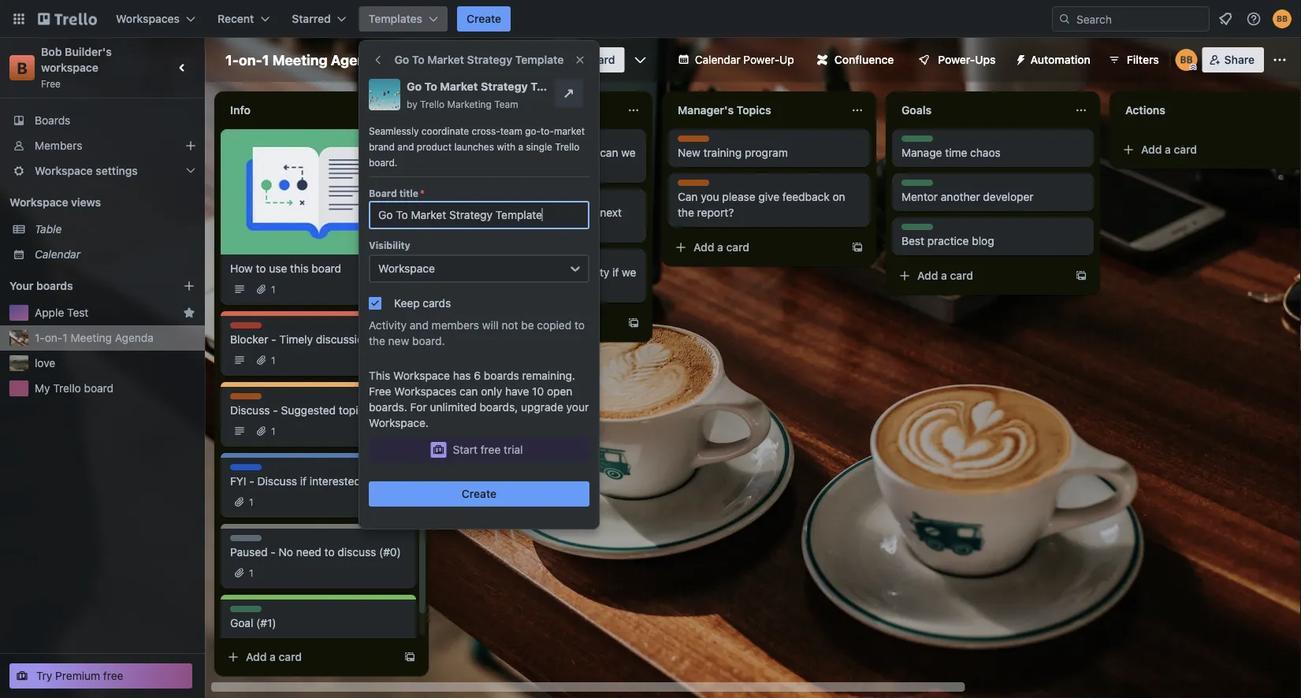 Task type: vqa. For each thing, say whether or not it's contained in the screenshot.
Discuss I've drafted my goals for the next few months. Any feedback?
yes



Task type: locate. For each thing, give the bounding box(es) containing it.
if left interested
[[300, 475, 307, 488]]

0 horizontal spatial create from template… image
[[852, 241, 864, 254]]

workspaces up workspace navigation collapse icon
[[116, 12, 180, 25]]

0 vertical spatial market
[[428, 53, 464, 66]]

Search field
[[1072, 7, 1210, 31]]

create button up "go to market strategy template"
[[457, 6, 511, 32]]

0 horizontal spatial on
[[547, 146, 560, 159]]

discuss for discuss
[[230, 394, 266, 405]]

board.
[[369, 157, 398, 168], [412, 335, 445, 348]]

0 vertical spatial create
[[467, 12, 502, 25]]

if
[[613, 266, 619, 279], [300, 475, 307, 488]]

add down actions
[[1142, 143, 1163, 156]]

bob builder's workspace free
[[41, 45, 115, 89]]

back to home image
[[38, 6, 97, 32]]

on- down "recent" popup button
[[239, 51, 262, 68]]

meeting down test
[[71, 332, 112, 345]]

love
[[35, 357, 55, 370]]

premium
[[55, 670, 100, 683]]

card right will
[[503, 317, 526, 330]]

discuss inside discuss can you please give feedback on the report?
[[678, 181, 714, 192]]

on inside blocker the team is stuck on x, how can we move forward?
[[547, 146, 560, 159]]

team left is
[[477, 146, 502, 159]]

goal inside the goal manage time chaos
[[902, 136, 923, 147]]

1 down "recent" popup button
[[262, 51, 269, 68]]

6
[[474, 369, 481, 382]]

free inside bob builder's workspace free
[[41, 78, 61, 89]]

strategy inside go to market strategy template by trello marketing team
[[481, 80, 528, 93]]

activity
[[369, 319, 407, 332]]

add a card for can you please give feedback on the report?
[[694, 241, 750, 254]]

practice
[[928, 235, 969, 248]]

members
[[35, 139, 82, 152]]

on left x,
[[547, 146, 560, 159]]

blocker inside blocker the team is stuck on x, how can we move forward?
[[454, 136, 489, 147]]

create from template… image
[[1299, 144, 1302, 156], [852, 241, 864, 254], [1076, 270, 1088, 282]]

primary element
[[0, 0, 1302, 38]]

to inside the 'activity and members will not be copied to the new board.'
[[575, 319, 585, 332]]

workspace up go to market strategy template link in the left top of the page
[[451, 53, 509, 66]]

color: orange, title: "discuss" element down new
[[678, 180, 714, 192]]

create from template… image for actions
[[1299, 144, 1302, 156]]

new training program link
[[678, 145, 861, 161]]

add a card
[[1142, 143, 1198, 156], [694, 241, 750, 254], [918, 269, 974, 282], [470, 317, 526, 330], [246, 651, 302, 664]]

on- down apple
[[45, 332, 63, 345]]

strategy
[[467, 53, 513, 66], [481, 80, 528, 93]]

team up cross-
[[454, 104, 483, 117]]

0 vertical spatial template
[[515, 53, 564, 66]]

templates
[[369, 12, 423, 25]]

0 horizontal spatial meeting
[[71, 332, 112, 345]]

star or unstar board image
[[400, 54, 413, 66]]

timely
[[279, 333, 313, 346]]

0 horizontal spatial workspaces
[[116, 12, 180, 25]]

1 horizontal spatial free
[[481, 444, 501, 457]]

0 vertical spatial 1-on-1 meeting agenda
[[226, 51, 383, 68]]

the down activity
[[369, 335, 385, 348]]

agenda inside text field
[[331, 51, 383, 68]]

1 horizontal spatial calendar
[[695, 53, 741, 66]]

sm image
[[1009, 47, 1031, 69]]

0 horizontal spatial trello
[[53, 382, 81, 395]]

board. inside the 'activity and members will not be copied to the new board.'
[[412, 335, 445, 348]]

to left use
[[256, 262, 266, 275]]

team
[[500, 125, 523, 136], [477, 146, 502, 159]]

board
[[585, 53, 615, 66], [369, 188, 397, 199]]

calendar down table
[[35, 248, 80, 261]]

1 horizontal spatial create from template… image
[[1076, 270, 1088, 282]]

0 vertical spatial board
[[585, 53, 615, 66]]

0 vertical spatial create button
[[457, 6, 511, 32]]

1-on-1 meeting agenda down apple test link
[[35, 332, 154, 345]]

your boards
[[9, 280, 73, 293]]

1 vertical spatial agenda
[[115, 332, 154, 345]]

feedback
[[783, 190, 830, 203]]

market
[[554, 125, 585, 136]]

give
[[759, 190, 780, 203]]

1 horizontal spatial 1-
[[226, 51, 239, 68]]

workspace for workspace visible
[[451, 53, 509, 66]]

add a card down (#1)
[[246, 651, 302, 664]]

power- up manager's topics 'text field'
[[744, 53, 780, 66]]

members
[[432, 319, 480, 332]]

Info text field
[[221, 98, 394, 123]]

1 horizontal spatial board.
[[412, 335, 445, 348]]

1 down color: blue, title: "fyi" element
[[249, 497, 254, 508]]

add left not
[[470, 317, 491, 330]]

- left timely
[[271, 333, 276, 346]]

we right how
[[622, 146, 636, 159]]

0 horizontal spatial create from template… image
[[404, 651, 416, 664]]

create from template… image
[[628, 317, 640, 330], [404, 651, 416, 664]]

a down (#1)
[[270, 651, 276, 664]]

discuss - suggested topic (#3) link
[[230, 403, 407, 419]]

1 vertical spatial create button
[[369, 482, 590, 507]]

next
[[600, 206, 622, 219]]

workspace inside dropdown button
[[35, 164, 93, 177]]

color: orange, title: "discuss" element
[[678, 136, 714, 147], [678, 180, 714, 192], [454, 196, 490, 207], [454, 255, 490, 267], [230, 393, 266, 405]]

discuss inside discuss new training program
[[678, 136, 714, 147]]

color: green, title: "goal" element down goals
[[902, 136, 934, 147]]

- for discuss
[[273, 404, 278, 417]]

1 horizontal spatial if
[[613, 266, 619, 279]]

2 horizontal spatial create from template… image
[[1299, 144, 1302, 156]]

create button inside primary element
[[457, 6, 511, 32]]

0 horizontal spatial calendar
[[35, 248, 80, 261]]

trello right by
[[420, 99, 445, 110]]

color: orange, title: "discuss" element for you
[[678, 180, 714, 192]]

blocker for the
[[454, 136, 489, 147]]

0 vertical spatial trello
[[420, 99, 445, 110]]

boards inside the 'this workspace has 6 boards remaining. free workspaces can only have 10 open boards. for unlimited boards, upgrade your workspace.'
[[484, 369, 519, 382]]

add a card button down can you please give feedback on the report? link on the right top of the page
[[669, 235, 845, 260]]

agenda left star or unstar board image
[[331, 51, 383, 68]]

1 fyi from the top
[[230, 465, 245, 476]]

this
[[290, 262, 309, 275]]

go for go to market strategy template by trello marketing team
[[407, 80, 422, 93]]

a down report?
[[718, 241, 724, 254]]

1 vertical spatial free
[[369, 385, 392, 398]]

workspace settings button
[[0, 158, 205, 184]]

add a card down "practice"
[[918, 269, 974, 282]]

1 topics from the left
[[542, 104, 576, 117]]

keep
[[394, 297, 420, 310]]

market right star or unstar board image
[[428, 53, 464, 66]]

2 horizontal spatial to
[[575, 319, 585, 332]]

0 vertical spatial calendar
[[695, 53, 741, 66]]

manager's topics
[[678, 104, 772, 117]]

visibility
[[369, 240, 411, 251]]

1 vertical spatial board
[[369, 188, 397, 199]]

and down seamlessly at the left of the page
[[398, 141, 414, 152]]

by
[[407, 99, 418, 110]]

0 horizontal spatial color: red, title: "blocker" element
[[230, 322, 265, 334]]

add a card button for mentor another developer
[[893, 263, 1069, 289]]

1 vertical spatial market
[[440, 80, 478, 93]]

bob builder's workspace link
[[41, 45, 115, 74]]

1- down recent on the left top of the page
[[226, 51, 239, 68]]

no
[[279, 546, 293, 559]]

1 horizontal spatial topics
[[737, 104, 772, 117]]

color: black, title: "paused" element
[[230, 535, 264, 547]]

go-
[[525, 125, 541, 136]]

card down "practice"
[[951, 269, 974, 282]]

0 horizontal spatial agenda
[[115, 332, 154, 345]]

2 vertical spatial trello
[[53, 382, 81, 395]]

x,
[[563, 146, 573, 159]]

0 horizontal spatial free
[[41, 78, 61, 89]]

to for go to market strategy template
[[412, 53, 425, 66]]

team down go to market strategy template link in the left top of the page
[[495, 99, 519, 110]]

- inside blocker blocker - timely discussion (#4)
[[271, 333, 276, 346]]

template inside go to market strategy template by trello marketing team
[[531, 80, 581, 93]]

add a card button down blog at top right
[[893, 263, 1069, 289]]

2 paused from the top
[[230, 546, 268, 559]]

to right need
[[325, 546, 335, 559]]

0 vertical spatial boards
[[36, 280, 73, 293]]

topics
[[542, 104, 576, 117], [737, 104, 772, 117]]

can for remaining.
[[460, 385, 478, 398]]

can inside discuss i think we can improve velocity if we make some tooling changes.
[[505, 266, 524, 279]]

team inside blocker the team is stuck on x, how can we move forward?
[[477, 146, 502, 159]]

1 down apple test
[[63, 332, 68, 345]]

a
[[518, 141, 524, 152], [1165, 143, 1172, 156], [718, 241, 724, 254], [942, 269, 948, 282], [494, 317, 500, 330], [270, 651, 276, 664]]

color: orange, title: "discuss" element for drafted
[[454, 196, 490, 207]]

0 horizontal spatial can
[[460, 385, 478, 398]]

on right feedback at the top right of page
[[833, 190, 846, 203]]

0 vertical spatial color: red, title: "blocker" element
[[454, 136, 489, 147]]

- up color: black, title: "paused" element
[[249, 475, 254, 488]]

your
[[567, 401, 589, 414]]

1 vertical spatial strategy
[[481, 80, 528, 93]]

my
[[35, 382, 50, 395]]

agenda up love link
[[115, 332, 154, 345]]

template up team member's topics text box
[[531, 80, 581, 93]]

strategy up go to market strategy template link in the left top of the page
[[467, 53, 513, 66]]

add for i've drafted my goals for the next few months. any feedback?
[[470, 317, 491, 330]]

goal
[[902, 136, 923, 147], [902, 181, 923, 192], [902, 225, 923, 236], [230, 607, 251, 618], [230, 617, 253, 630]]

card for i've drafted my goals for the next few months. any feedback?
[[503, 317, 526, 330]]

the right the for
[[581, 206, 597, 219]]

market for go to market strategy template
[[428, 53, 464, 66]]

calendar inside 'link'
[[695, 53, 741, 66]]

workspaces inside the 'this workspace has 6 boards remaining. free workspaces can only have 10 open boards. for unlimited boards, upgrade your workspace.'
[[395, 385, 457, 398]]

1 vertical spatial create from template… image
[[404, 651, 416, 664]]

board left customize views image
[[585, 53, 615, 66]]

strategy up the member's
[[481, 80, 528, 93]]

board left title
[[369, 188, 397, 199]]

market inside go to market strategy template by trello marketing team
[[440, 80, 478, 93]]

team inside seamlessly coordinate cross-team go-to-market brand and product launches with a single trello board.
[[500, 125, 523, 136]]

1 horizontal spatial workspaces
[[395, 385, 457, 398]]

discuss for new
[[678, 136, 714, 147]]

1-on-1 meeting agenda down starred
[[226, 51, 383, 68]]

1 horizontal spatial create from template… image
[[628, 317, 640, 330]]

1 horizontal spatial 1-on-1 meeting agenda
[[226, 51, 383, 68]]

0 vertical spatial team
[[500, 125, 523, 136]]

workspaces
[[116, 12, 180, 25], [395, 385, 457, 398]]

create inside primary element
[[467, 12, 502, 25]]

title
[[400, 188, 419, 199]]

free down this
[[369, 385, 392, 398]]

1 vertical spatial trello
[[555, 141, 580, 152]]

1 horizontal spatial on
[[833, 190, 846, 203]]

to
[[412, 53, 425, 66], [425, 80, 437, 93]]

0 horizontal spatial 1-
[[35, 332, 45, 345]]

a inside seamlessly coordinate cross-team go-to-market brand and product launches with a single trello board.
[[518, 141, 524, 152]]

can inside the 'this workspace has 6 boards remaining. free workspaces can only have 10 open boards. for unlimited boards, upgrade your workspace.'
[[460, 385, 478, 398]]

- for paused
[[271, 546, 276, 559]]

new
[[388, 335, 409, 348]]

color: red, title: "blocker" element
[[454, 136, 489, 147], [230, 322, 265, 334]]

- inside paused paused - no need to discuss (#0)
[[271, 546, 276, 559]]

color: red, title: "blocker" element for the team is stuck on x, how can we move forward?
[[454, 136, 489, 147]]

recent button
[[208, 6, 279, 32]]

1 vertical spatial 1-on-1 meeting agenda
[[35, 332, 154, 345]]

improve
[[527, 266, 567, 279]]

activity and members will not be copied to the new board.
[[369, 319, 585, 348]]

paused paused - no need to discuss (#0)
[[230, 536, 401, 559]]

market up marketing
[[440, 80, 478, 93]]

board for board
[[585, 53, 615, 66]]

boards,
[[480, 401, 518, 414]]

1 power- from the left
[[744, 53, 780, 66]]

2 vertical spatial to
[[325, 546, 335, 559]]

open information menu image
[[1247, 11, 1262, 27]]

color: green, title: "goal" element for best
[[902, 224, 934, 236]]

add a card button for i've drafted my goals for the next few months. any feedback?
[[445, 311, 621, 336]]

discuss new training program
[[678, 136, 788, 159]]

1 vertical spatial go
[[407, 80, 422, 93]]

agenda
[[331, 51, 383, 68], [115, 332, 154, 345]]

0 vertical spatial go
[[395, 53, 409, 66]]

discuss inside discuss i've drafted my goals for the next few months. any feedback?
[[454, 196, 490, 207]]

add down report?
[[694, 241, 715, 254]]

color: green, title: "goal" element down mentor
[[902, 224, 934, 236]]

0 vertical spatial board
[[312, 262, 341, 275]]

to right return to previous screen icon
[[412, 53, 425, 66]]

board. right new
[[412, 335, 445, 348]]

1 vertical spatial color: red, title: "blocker" element
[[230, 322, 265, 334]]

(#0)
[[379, 546, 401, 559]]

a for manager's topics
[[718, 241, 724, 254]]

can down has
[[460, 385, 478, 398]]

workspaces up for
[[395, 385, 457, 398]]

trello inside go to market strategy template by trello marketing team
[[420, 99, 445, 110]]

- inside discuss discuss - suggested topic (#3)
[[273, 404, 278, 417]]

market for go to market strategy template by trello marketing team
[[440, 80, 478, 93]]

ups
[[976, 53, 996, 66]]

feedback?
[[542, 222, 595, 235]]

2 vertical spatial can
[[460, 385, 478, 398]]

1 vertical spatial on
[[833, 190, 846, 203]]

0 vertical spatial on-
[[239, 51, 262, 68]]

automation
[[1031, 53, 1091, 66]]

1 down color: black, title: "paused" element
[[249, 568, 254, 579]]

we inside blocker the team is stuck on x, how can we move forward?
[[622, 146, 636, 159]]

can right how
[[600, 146, 619, 159]]

go for go to market strategy template
[[395, 53, 409, 66]]

- for blocker
[[271, 333, 276, 346]]

boards up only
[[484, 369, 519, 382]]

template for go to market strategy template by trello marketing team
[[531, 80, 581, 93]]

forward?
[[485, 162, 529, 175]]

launches
[[455, 141, 494, 152]]

1 vertical spatial create from template… image
[[852, 241, 864, 254]]

calendar for calendar power-up
[[695, 53, 741, 66]]

board title *
[[369, 188, 425, 199]]

color: green, title: "goal" element down manage
[[902, 180, 934, 192]]

mentor
[[902, 190, 938, 203]]

0 vertical spatial meeting
[[273, 51, 328, 68]]

card for mentor another developer
[[951, 269, 974, 282]]

color: green, title: "goal" element
[[902, 136, 934, 147], [902, 180, 934, 192], [902, 224, 934, 236], [230, 606, 262, 618]]

0 vertical spatial workspaces
[[116, 12, 180, 25]]

goal inside goal best practice blog
[[902, 225, 923, 236]]

apple test link
[[35, 305, 177, 321]]

1 horizontal spatial boards
[[484, 369, 519, 382]]

calendar up manager's topics
[[695, 53, 741, 66]]

color: green, title: "goal" element for mentor
[[902, 180, 934, 192]]

1 vertical spatial can
[[505, 266, 524, 279]]

goal inside goal mentor another developer
[[902, 181, 923, 192]]

1 horizontal spatial on-
[[239, 51, 262, 68]]

your
[[9, 280, 34, 293]]

Actions text field
[[1117, 98, 1290, 123]]

1 horizontal spatial the
[[581, 206, 597, 219]]

0 vertical spatial to
[[412, 53, 425, 66]]

1 vertical spatial to
[[575, 319, 585, 332]]

0 horizontal spatial the
[[369, 335, 385, 348]]

visible
[[512, 53, 545, 66]]

test
[[67, 306, 89, 319]]

0 vertical spatial 1-
[[226, 51, 239, 68]]

switch to… image
[[11, 11, 27, 27]]

0 vertical spatial board.
[[369, 157, 398, 168]]

1 vertical spatial 1-
[[35, 332, 45, 345]]

0 vertical spatial if
[[613, 266, 619, 279]]

1
[[262, 51, 269, 68], [271, 284, 276, 295], [63, 332, 68, 345], [271, 355, 276, 366], [271, 426, 276, 437], [249, 497, 254, 508], [249, 568, 254, 579], [249, 639, 254, 650]]

can up some
[[505, 266, 524, 279]]

the down can on the top of page
[[678, 206, 695, 219]]

workspaces inside popup button
[[116, 12, 180, 25]]

to inside go to market strategy template by trello marketing team
[[425, 80, 437, 93]]

color: orange, title: "discuss" element down manager's
[[678, 136, 714, 147]]

1 horizontal spatial meeting
[[273, 51, 328, 68]]

0 vertical spatial can
[[600, 146, 619, 159]]

free right premium
[[103, 670, 123, 683]]

2 horizontal spatial trello
[[555, 141, 580, 152]]

workspace navigation collapse icon image
[[172, 57, 194, 79]]

-
[[271, 333, 276, 346], [273, 404, 278, 417], [249, 475, 254, 488], [271, 546, 276, 559]]

0 vertical spatial strategy
[[467, 53, 513, 66]]

2 vertical spatial create from template… image
[[1076, 270, 1088, 282]]

discuss inside fyi fyi - discuss if interested (#6)
[[257, 475, 297, 488]]

a down actions
[[1165, 143, 1172, 156]]

2 power- from the left
[[939, 53, 976, 66]]

blocker for blocker
[[230, 323, 265, 334]]

color: red, title: "blocker" element for blocker - timely discussion (#4)
[[230, 322, 265, 334]]

- inside fyi fyi - discuss if interested (#6)
[[249, 475, 254, 488]]

board. down brand
[[369, 157, 398, 168]]

go up by
[[407, 80, 422, 93]]

workspace inside button
[[451, 53, 509, 66]]

1 horizontal spatial team
[[495, 99, 519, 110]]

0 horizontal spatial 1-on-1 meeting agenda
[[35, 332, 154, 345]]

0 vertical spatial create from template… image
[[1299, 144, 1302, 156]]

0 horizontal spatial board.
[[369, 157, 398, 168]]

if inside fyi fyi - discuss if interested (#6)
[[300, 475, 307, 488]]

try premium free
[[36, 670, 123, 683]]

for
[[564, 206, 578, 219]]

add a card down some
[[470, 317, 526, 330]]

think
[[460, 266, 485, 279]]

love link
[[35, 356, 196, 371]]

0 vertical spatial create from template… image
[[628, 317, 640, 330]]

color: orange, title: "discuss" element for think
[[454, 255, 490, 267]]

few
[[454, 222, 472, 235]]

try premium free button
[[9, 664, 192, 689]]

1 horizontal spatial agenda
[[331, 51, 383, 68]]

create button down start free trial button
[[369, 482, 590, 507]]

best practice blog link
[[902, 233, 1085, 249]]

1 horizontal spatial trello
[[420, 99, 445, 110]]

0 vertical spatial free
[[481, 444, 501, 457]]

color: red, title: "blocker" element up "move"
[[454, 136, 489, 147]]

power- inside button
[[939, 53, 976, 66]]

1- up love
[[35, 332, 45, 345]]

show menu image
[[1273, 52, 1288, 68]]

free left 'trial'
[[481, 444, 501, 457]]

0 horizontal spatial free
[[103, 670, 123, 683]]

go
[[395, 53, 409, 66], [407, 80, 422, 93]]

go to market strategy template link
[[407, 79, 581, 95]]

workspace up table
[[9, 196, 68, 209]]

a for info
[[270, 651, 276, 664]]

workspace down members
[[35, 164, 93, 177]]

workspace up for
[[394, 369, 450, 382]]

2 topics from the left
[[737, 104, 772, 117]]

None text field
[[369, 201, 590, 229]]

1 horizontal spatial color: red, title: "blocker" element
[[454, 136, 489, 147]]

board
[[312, 262, 341, 275], [84, 382, 114, 395]]

add a card down report?
[[694, 241, 750, 254]]

1 horizontal spatial can
[[505, 266, 524, 279]]

1 vertical spatial and
[[410, 319, 429, 332]]

0 vertical spatial on
[[547, 146, 560, 159]]

go inside go to market strategy template by trello marketing team
[[407, 80, 422, 93]]

to-
[[541, 125, 554, 136]]

free down workspace
[[41, 78, 61, 89]]

0 horizontal spatial if
[[300, 475, 307, 488]]

0 vertical spatial to
[[256, 262, 266, 275]]

1 vertical spatial to
[[425, 80, 437, 93]]

card down report?
[[727, 241, 750, 254]]

1 horizontal spatial board
[[585, 53, 615, 66]]

tooling
[[515, 282, 550, 295]]

board inside board link
[[585, 53, 615, 66]]

can inside blocker the team is stuck on x, how can we move forward?
[[600, 146, 619, 159]]

workspace
[[41, 61, 99, 74]]

color: orange, title: "discuss" element up make
[[454, 255, 490, 267]]

board down love link
[[84, 382, 114, 395]]

1 vertical spatial workspaces
[[395, 385, 457, 398]]

2 horizontal spatial the
[[678, 206, 695, 219]]

and down keep cards
[[410, 319, 429, 332]]

discuss
[[338, 546, 376, 559]]

workspace views
[[9, 196, 101, 209]]

template left close popover image
[[515, 53, 564, 66]]

power-ups
[[939, 53, 996, 66]]

make
[[454, 282, 481, 295]]

color: orange, title: "discuss" element for training
[[678, 136, 714, 147]]

add a card button for can you please give feedback on the report?
[[669, 235, 845, 260]]

go right return to previous screen icon
[[395, 53, 409, 66]]

templates button
[[359, 6, 448, 32]]

a down "practice"
[[942, 269, 948, 282]]

only
[[481, 385, 502, 398]]

manage time chaos link
[[902, 145, 1085, 161]]

color: blue, title: "fyi" element
[[230, 464, 262, 476]]

blocker - timely discussion (#4) link
[[230, 332, 407, 348]]

discuss inside discuss i think we can improve velocity if we make some tooling changes.
[[454, 256, 490, 267]]

add a card for i've drafted my goals for the next few months. any feedback?
[[470, 317, 526, 330]]

0 vertical spatial free
[[41, 78, 61, 89]]

0 horizontal spatial team
[[454, 104, 483, 117]]

workspace for workspace settings
[[35, 164, 93, 177]]

new
[[678, 146, 701, 159]]

free inside the 'this workspace has 6 boards remaining. free workspaces can only have 10 open boards. for unlimited boards, upgrade your workspace.'
[[369, 385, 392, 398]]

member's
[[486, 104, 539, 117]]

a right is
[[518, 141, 524, 152]]

remaining.
[[522, 369, 576, 382]]



Task type: describe. For each thing, give the bounding box(es) containing it.
0 horizontal spatial to
[[256, 262, 266, 275]]

interested
[[310, 475, 361, 488]]

goal (#1) link
[[230, 616, 407, 632]]

on inside discuss can you please give feedback on the report?
[[833, 190, 846, 203]]

the inside discuss can you please give feedback on the report?
[[678, 206, 695, 219]]

unlimited
[[430, 401, 477, 414]]

suggested
[[281, 404, 336, 417]]

try
[[36, 670, 52, 683]]

how to use this board
[[230, 262, 341, 275]]

another
[[941, 190, 981, 203]]

power-ups button
[[907, 47, 1006, 73]]

1 vertical spatial on-
[[45, 332, 63, 345]]

return to previous screen image
[[372, 54, 385, 66]]

customize views image
[[633, 52, 649, 68]]

info
[[230, 104, 251, 117]]

- for fyi
[[249, 475, 254, 488]]

goal mentor another developer
[[902, 181, 1034, 203]]

blocker the team is stuck on x, how can we move forward?
[[454, 136, 636, 175]]

discuss can you please give feedback on the report?
[[678, 181, 846, 219]]

1 vertical spatial create
[[462, 488, 497, 501]]

program
[[745, 146, 788, 159]]

color: green, title: "goal" element for manage
[[902, 136, 934, 147]]

discuss for i've
[[454, 196, 490, 207]]

fyi - discuss if interested (#6) link
[[230, 474, 407, 490]]

1-on-1 meeting agenda inside text field
[[226, 51, 383, 68]]

blog
[[972, 235, 995, 248]]

strategy for go to market strategy template by trello marketing team
[[481, 80, 528, 93]]

builder's
[[65, 45, 112, 58]]

1 down blocker blocker - timely discussion (#4)
[[271, 355, 276, 366]]

if inside discuss i think we can improve velocity if we make some tooling changes.
[[613, 266, 619, 279]]

add for mentor another developer
[[918, 269, 939, 282]]

template for go to market strategy template
[[515, 53, 564, 66]]

create from template… image for goals
[[1076, 270, 1088, 282]]

members link
[[0, 133, 205, 158]]

discuss for can
[[678, 181, 714, 192]]

we up some
[[488, 266, 502, 279]]

add board image
[[183, 280, 196, 293]]

workspace visible button
[[422, 47, 555, 73]]

i've
[[454, 206, 472, 219]]

a for team member's topics
[[494, 317, 500, 330]]

bob builder (bobbuilder40) image
[[1273, 9, 1292, 28]]

go to market strategy template by trello marketing team
[[407, 80, 581, 110]]

calendar for calendar
[[35, 248, 80, 261]]

close popover image
[[574, 54, 587, 66]]

1- inside text field
[[226, 51, 239, 68]]

Team Member's Topics text field
[[445, 98, 618, 123]]

trial
[[504, 444, 523, 457]]

on- inside text field
[[239, 51, 262, 68]]

with
[[497, 141, 516, 152]]

goal for mentor another developer
[[902, 181, 923, 192]]

topics inside text box
[[542, 104, 576, 117]]

card down actions text box
[[1175, 143, 1198, 156]]

this member is an admin of this board. image
[[1190, 64, 1197, 71]]

workspace down visibility
[[378, 262, 435, 275]]

add down (#1)
[[246, 651, 267, 664]]

and inside seamlessly coordinate cross-team go-to-market brand and product launches with a single trello board.
[[398, 141, 414, 152]]

discuss discuss - suggested topic (#3)
[[230, 394, 389, 417]]

and inside the 'activity and members will not be copied to the new board.'
[[410, 319, 429, 332]]

confluence icon image
[[817, 54, 829, 65]]

i think we can improve velocity if we make some tooling changes. link
[[454, 265, 637, 296]]

topic
[[339, 404, 364, 417]]

goal for best practice blog
[[902, 225, 923, 236]]

table link
[[35, 222, 196, 237]]

topics inside 'text field'
[[737, 104, 772, 117]]

some
[[484, 282, 512, 295]]

board. inside seamlessly coordinate cross-team go-to-market brand and product launches with a single trello board.
[[369, 157, 398, 168]]

strategy for go to market strategy template
[[467, 53, 513, 66]]

create from template… image for info
[[404, 651, 416, 664]]

how to use this board link
[[230, 261, 407, 277]]

brand
[[369, 141, 395, 152]]

Board name text field
[[218, 47, 391, 73]]

*
[[420, 188, 425, 199]]

share button
[[1203, 47, 1265, 73]]

add a card for mentor another developer
[[918, 269, 974, 282]]

board link
[[558, 47, 625, 73]]

starred icon image
[[183, 307, 196, 319]]

the
[[454, 146, 474, 159]]

start free trial button
[[369, 438, 590, 463]]

create from template… image for manager's topics
[[852, 241, 864, 254]]

search image
[[1059, 13, 1072, 25]]

goal for manage time chaos
[[902, 136, 923, 147]]

have
[[505, 385, 529, 398]]

seamlessly
[[369, 125, 419, 136]]

card down goal (#1) link
[[279, 651, 302, 664]]

apple test
[[35, 306, 89, 319]]

your boards with 4 items element
[[9, 277, 159, 296]]

the inside discuss i've drafted my goals for the next few months. any feedback?
[[581, 206, 597, 219]]

starred button
[[283, 6, 356, 32]]

up
[[780, 53, 795, 66]]

cards
[[423, 297, 451, 310]]

Goals text field
[[893, 98, 1066, 123]]

0 horizontal spatial board
[[84, 382, 114, 395]]

apple
[[35, 306, 64, 319]]

the team is stuck on x, how can we move forward? link
[[454, 145, 637, 177]]

any
[[520, 222, 539, 235]]

to inside paused paused - no need to discuss (#0)
[[325, 546, 335, 559]]

1 down discuss discuss - suggested topic (#3) at the left
[[271, 426, 276, 437]]

a for goals
[[942, 269, 948, 282]]

workspace for workspace views
[[9, 196, 68, 209]]

team member's topics
[[454, 104, 576, 117]]

create from template… image for team member's topics
[[628, 317, 640, 330]]

a for actions
[[1165, 143, 1172, 156]]

fyi fyi - discuss if interested (#6)
[[230, 465, 386, 488]]

filters
[[1127, 53, 1160, 66]]

paused - no need to discuss (#0) link
[[230, 545, 407, 561]]

we right velocity
[[622, 266, 637, 279]]

workspace settings
[[35, 164, 138, 177]]

Manager's Topics text field
[[669, 98, 842, 123]]

0 horizontal spatial boards
[[36, 280, 73, 293]]

the inside the 'activity and members will not be copied to the new board.'
[[369, 335, 385, 348]]

color: green, title: "goal" element down color: black, title: "paused" element
[[230, 606, 262, 618]]

to for go to market strategy template by trello marketing team
[[425, 80, 437, 93]]

1 vertical spatial free
[[103, 670, 123, 683]]

goals
[[902, 104, 932, 117]]

card for can you please give feedback on the report?
[[727, 241, 750, 254]]

single
[[526, 141, 553, 152]]

trello inside seamlessly coordinate cross-team go-to-market brand and product launches with a single trello board.
[[555, 141, 580, 152]]

1 down use
[[271, 284, 276, 295]]

my
[[515, 206, 530, 219]]

1 vertical spatial meeting
[[71, 332, 112, 345]]

drafted
[[475, 206, 512, 219]]

0 notifications image
[[1217, 9, 1236, 28]]

need
[[296, 546, 322, 559]]

calendar power-up
[[695, 53, 795, 66]]

1 down the goal goal (#1)
[[249, 639, 254, 650]]

meeting inside text field
[[273, 51, 328, 68]]

workspace inside the 'this workspace has 6 boards remaining. free workspaces can only have 10 open boards. for unlimited boards, upgrade your workspace.'
[[394, 369, 450, 382]]

calendar power-up link
[[668, 47, 804, 73]]

start
[[453, 444, 478, 457]]

2 fyi from the top
[[230, 475, 246, 488]]

how
[[230, 262, 253, 275]]

board for board title *
[[369, 188, 397, 199]]

add a card down actions
[[1142, 143, 1198, 156]]

changes.
[[553, 282, 599, 295]]

cross-
[[472, 125, 500, 136]]

color: orange, title: "discuss" element left suggested
[[230, 393, 266, 405]]

training
[[704, 146, 742, 159]]

bob builder (bobbuilder40) image
[[1176, 49, 1198, 71]]

you
[[701, 190, 720, 203]]

settings
[[96, 164, 138, 177]]

1 paused from the top
[[230, 536, 264, 547]]

(#1)
[[256, 617, 276, 630]]

1-on-1 meeting agenda link
[[35, 330, 196, 346]]

team inside text box
[[454, 104, 483, 117]]

has
[[453, 369, 471, 382]]

(#6)
[[364, 475, 386, 488]]

go to market strategy template
[[395, 53, 564, 66]]

add a card button down goal (#1) link
[[221, 645, 397, 670]]

team inside go to market strategy template by trello marketing team
[[495, 99, 519, 110]]

goal manage time chaos
[[902, 136, 1001, 159]]

automation button
[[1009, 47, 1101, 73]]

discuss for i
[[454, 256, 490, 267]]

use
[[269, 262, 287, 275]]

boards
[[35, 114, 70, 127]]

discussion
[[316, 333, 370, 346]]

can for on
[[600, 146, 619, 159]]

1 inside text field
[[262, 51, 269, 68]]

add a card button down actions text box
[[1117, 137, 1293, 162]]

how
[[576, 146, 597, 159]]

manage
[[902, 146, 943, 159]]

power- inside 'link'
[[744, 53, 780, 66]]

add for can you please give feedback on the report?
[[694, 241, 715, 254]]

goals
[[533, 206, 561, 219]]

product
[[417, 141, 452, 152]]



